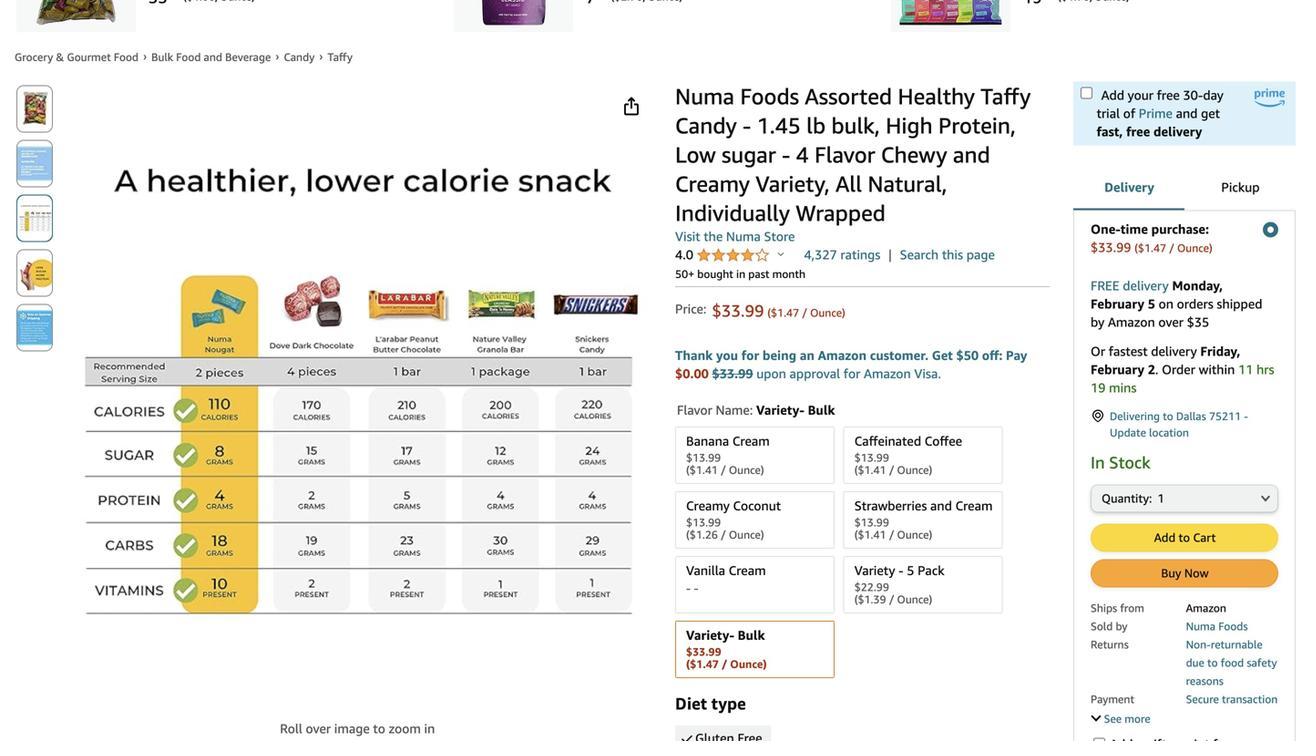 Task type: vqa. For each thing, say whether or not it's contained in the screenshot.
($1.39
yes



Task type: locate. For each thing, give the bounding box(es) containing it.
1 vertical spatial cream
[[956, 498, 993, 513]]

None checkbox
[[1081, 87, 1093, 99]]

0 horizontal spatial by
[[1091, 314, 1105, 329]]

food left beverage
[[176, 51, 201, 63]]

1 horizontal spatial free
[[1157, 88, 1180, 103]]

customer.
[[870, 348, 929, 363]]

$13.99 down strawberries
[[855, 516, 889, 528]]

1 horizontal spatial candy
[[675, 112, 737, 139]]

1 vertical spatial in
[[424, 721, 435, 736]]

1 horizontal spatial bulk
[[738, 627, 765, 642]]

bulk inside grocery & gourmet food › bulk food and beverage › candy › taffy
[[151, 51, 173, 63]]

food
[[114, 51, 139, 63], [176, 51, 201, 63]]

/ down 'banana'
[[721, 463, 726, 476]]

ounce) up type
[[730, 657, 767, 670]]

tab list
[[1074, 165, 1296, 212]]

2 vertical spatial cream
[[729, 563, 766, 578]]

february up mins
[[1091, 362, 1145, 377]]

variety- down 'upon'
[[757, 402, 805, 417]]

creamy inside creamy coconut $13.99 ($1.26 /  ounce)
[[686, 498, 730, 513]]

($1.41 for caffeinated coffee
[[855, 463, 886, 476]]

or
[[1091, 344, 1106, 359]]

creamy coconut $13.99 ($1.26 /  ounce)
[[686, 498, 781, 541]]

non-
[[1186, 638, 1211, 651]]

ounce) down purchase:
[[1178, 242, 1213, 254]]

see more
[[1104, 712, 1151, 725]]

$0.00
[[675, 366, 709, 381]]

reasons
[[1186, 674, 1224, 687]]

over right roll
[[306, 721, 331, 736]]

in left past
[[736, 268, 746, 280]]

$1.47 inside the one-time purchase: $33.99 ( $1.47 / ounce)
[[1138, 242, 1167, 254]]

creamy down low
[[675, 170, 750, 197]]

in right the "zoom"
[[424, 721, 435, 736]]

add up trial
[[1102, 88, 1125, 103]]

off:
[[982, 348, 1003, 363]]

ounce) down pack
[[897, 593, 933, 605]]

1 vertical spatial by
[[1116, 620, 1128, 633]]

($1.41
[[686, 463, 718, 476], [855, 463, 886, 476], [855, 528, 886, 541]]

flavor up all
[[815, 141, 876, 168]]

candy
[[284, 51, 315, 63], [675, 112, 737, 139]]

/ down purchase:
[[1170, 242, 1175, 254]]

1 horizontal spatial taffy
[[981, 83, 1031, 109]]

0 vertical spatial candy
[[284, 51, 315, 63]]

1 february from the top
[[1091, 296, 1145, 311]]

( inside "price: $33.99 ( $1.47 / ounce)"
[[768, 306, 771, 319]]

1 horizontal spatial ›
[[276, 50, 279, 62]]

1 vertical spatial free
[[1127, 124, 1151, 139]]

gourmet
[[67, 51, 111, 63]]

creamy
[[675, 170, 750, 197], [686, 498, 730, 513]]

store
[[764, 229, 795, 244]]

beverage
[[225, 51, 271, 63]]

$13.99 inside creamy coconut $13.99 ($1.26 /  ounce)
[[686, 516, 721, 528]]

amazon up "fastest"
[[1108, 314, 1155, 329]]

$13.99 up vanilla
[[686, 516, 721, 528]]

taffy right candy link
[[328, 51, 353, 63]]

and down 30-
[[1176, 106, 1198, 121]]

0 vertical spatial flavor
[[815, 141, 876, 168]]

($1.41 down strawberries
[[855, 528, 886, 541]]

delivery down 'prime' link
[[1154, 124, 1203, 139]]

$33.99 up diet type
[[686, 645, 722, 658]]

numa foods assorted healthy taffy candy - 1.45 lb bulk, high protein, low sugar - 4 flavor chewy and creamy variety, all natural, individually wrapped visit the numa store
[[675, 83, 1031, 244]]

4,327
[[804, 247, 837, 262]]

0 vertical spatial creamy
[[675, 170, 750, 197]]

| search this page 50+ bought in past month
[[675, 247, 995, 280]]

$1.47 down time
[[1138, 242, 1167, 254]]

$13.99 inside banana cream $13.99 ($1.41 /  ounce)
[[686, 451, 721, 464]]

ounce) inside variety - 5 pack $22.99 ($1.39 /  ounce)
[[897, 593, 933, 605]]

foods up returnable
[[1219, 620, 1248, 633]]

1 vertical spatial 5
[[907, 563, 915, 578]]

for right you
[[742, 348, 759, 363]]

amazon sold by
[[1091, 602, 1227, 633]]

0 horizontal spatial 5
[[907, 563, 915, 578]]

›
[[143, 50, 147, 62], [276, 50, 279, 62], [319, 50, 323, 62]]

foods for returns
[[1219, 620, 1248, 633]]

shipped
[[1217, 296, 1263, 311]]

numa foods link
[[1186, 620, 1248, 633]]

ounce) up an
[[810, 306, 846, 319]]

ounce) down caffeinated
[[897, 463, 933, 476]]

variety
[[855, 563, 896, 578]]

low
[[675, 141, 716, 168]]

ships
[[1091, 602, 1118, 614]]

add to cart
[[1154, 530, 1216, 545]]

.
[[1156, 362, 1159, 377]]

($1.41 down 'banana'
[[686, 463, 718, 476]]

and inside 'strawberries and cream $13.99 ($1.41 /  ounce)'
[[931, 498, 952, 513]]

february
[[1091, 296, 1145, 311], [1091, 362, 1145, 377]]

prime
[[1139, 106, 1173, 121]]

1 horizontal spatial by
[[1116, 620, 1128, 633]]

grocery & gourmet food › bulk food and beverage › candy › taffy
[[15, 50, 353, 63]]

($1.41 down caffeinated
[[855, 463, 886, 476]]

0 vertical spatial for
[[742, 348, 759, 363]]

1.45
[[757, 112, 801, 139]]

approval
[[790, 366, 840, 381]]

0 vertical spatial bulk
[[151, 51, 173, 63]]

5 inside monday, february 5
[[1148, 296, 1156, 311]]

0 vertical spatial foods
[[740, 83, 799, 109]]

1 vertical spatial $1.47
[[771, 306, 799, 319]]

option group
[[670, 423, 1050, 682]]

$13.99 for banana cream
[[686, 451, 721, 464]]

2 vertical spatial numa
[[1186, 620, 1216, 633]]

by up or
[[1091, 314, 1105, 329]]

february inside friday, february 2
[[1091, 362, 1145, 377]]

1 food from the left
[[114, 51, 139, 63]]

option group containing banana cream
[[670, 423, 1050, 682]]

2 horizontal spatial ›
[[319, 50, 323, 62]]

1 vertical spatial variety-
[[686, 627, 735, 642]]

0 vertical spatial in
[[736, 268, 746, 280]]

taffy up protein,
[[981, 83, 1031, 109]]

candy up low
[[675, 112, 737, 139]]

numa
[[675, 83, 735, 109], [726, 229, 761, 244], [1186, 620, 1216, 633]]

1 vertical spatial candy
[[675, 112, 737, 139]]

foods inside numa foods returns
[[1219, 620, 1248, 633]]

amazon
[[1108, 314, 1155, 329], [818, 348, 867, 363], [864, 366, 911, 381], [1186, 602, 1227, 614]]

($1.41 inside banana cream $13.99 ($1.41 /  ounce)
[[686, 463, 718, 476]]

returns
[[1091, 638, 1129, 651]]

($1.41 inside caffeinated coffee $13.99 ($1.41 /  ounce)
[[855, 463, 886, 476]]

0 vertical spatial 5
[[1148, 296, 1156, 311]]

ounce) inside the one-time purchase: $33.99 ( $1.47 / ounce)
[[1178, 242, 1213, 254]]

2 february from the top
[[1091, 362, 1145, 377]]

non-returnable due to food safety reasons button
[[1186, 636, 1278, 688]]

by inside amazon sold by
[[1116, 620, 1128, 633]]

0 horizontal spatial free
[[1127, 124, 1151, 139]]

and
[[204, 51, 222, 63], [1176, 106, 1198, 121], [953, 141, 991, 168], [931, 498, 952, 513]]

- inside variety - 5 pack $22.99 ($1.39 /  ounce)
[[899, 563, 904, 578]]

0 vertical spatial free
[[1157, 88, 1180, 103]]

of
[[1124, 106, 1136, 121]]

delivery inside and get fast, free delivery
[[1154, 124, 1203, 139]]

ounce) inside caffeinated coffee $13.99 ($1.41 /  ounce)
[[897, 463, 933, 476]]

cream down coffee
[[956, 498, 993, 513]]

/ down caffeinated
[[889, 463, 895, 476]]

0 vertical spatial add
[[1102, 88, 1125, 103]]

( down past
[[768, 306, 771, 319]]

$13.99 for creamy coconut
[[686, 516, 721, 528]]

add for add to cart
[[1154, 530, 1176, 545]]

0 horizontal spatial for
[[742, 348, 759, 363]]

foods up 1.45
[[740, 83, 799, 109]]

5 inside variety - 5 pack $22.99 ($1.39 /  ounce)
[[907, 563, 915, 578]]

0 vertical spatial numa
[[675, 83, 735, 109]]

free down of
[[1127, 124, 1151, 139]]

1 horizontal spatial food
[[176, 51, 201, 63]]

1 horizontal spatial (
[[1135, 242, 1138, 254]]

0 vertical spatial taffy
[[328, 51, 353, 63]]

secure transaction button
[[1186, 691, 1278, 706]]

add
[[1102, 88, 1125, 103], [1154, 530, 1176, 545]]

2 vertical spatial bulk
[[738, 627, 765, 642]]

ounce) inside 'strawberries and cream $13.99 ($1.41 /  ounce)'
[[897, 528, 933, 541]]

lb
[[807, 112, 826, 139]]

bought
[[698, 268, 734, 280]]

/ right ($1.39
[[889, 593, 895, 605]]

by down ships from
[[1116, 620, 1128, 633]]

cream right vanilla
[[729, 563, 766, 578]]

add inside the add your free 30-day trial of
[[1102, 88, 1125, 103]]

0 vertical spatial (
[[1135, 242, 1138, 254]]

ounce) up coconut
[[729, 463, 764, 476]]

1 horizontal spatial add
[[1154, 530, 1176, 545]]

0 horizontal spatial variety-
[[686, 627, 735, 642]]

$33.99 inside thank you for being an amazon customer. get $50 off: pay $0.00 $33.99 upon approval for amazon visa.
[[712, 366, 753, 381]]

over
[[1159, 314, 1184, 329], [306, 721, 331, 736]]

1 horizontal spatial foods
[[1219, 620, 1248, 633]]

$33.99 down you
[[712, 366, 753, 381]]

. order within
[[1156, 362, 1239, 377]]

cream inside 'strawberries and cream $13.99 ($1.41 /  ounce)'
[[956, 498, 993, 513]]

thank you for being an amazon customer. get $50 off: pay $0.00 $33.99 upon approval for amazon visa.
[[675, 348, 1028, 381]]

page
[[967, 247, 995, 262]]

free inside and get fast, free delivery
[[1127, 124, 1151, 139]]

and right strawberries
[[931, 498, 952, 513]]

assorted mini peanut butter bars, two (2) lb bulk, vegan high protein low sugar, 3 flavor variety, all natural, gluten free, image
[[24, 0, 129, 25]]

1 horizontal spatial in
[[736, 268, 746, 280]]

and inside and get fast, free delivery
[[1176, 106, 1198, 121]]

2 › from the left
[[276, 50, 279, 62]]

add up buy
[[1154, 530, 1176, 545]]

0 horizontal spatial ›
[[143, 50, 147, 62]]

cream for vanilla cream
[[729, 563, 766, 578]]

$13.99 inside caffeinated coffee $13.99 ($1.41 /  ounce)
[[855, 451, 889, 464]]

more
[[1125, 712, 1151, 725]]

delivery up the on
[[1123, 278, 1169, 293]]

ounce) down coconut
[[729, 528, 764, 541]]

variety- inside variety- bulk $33.99 ($1.47 /  ounce)
[[686, 627, 735, 642]]

0 vertical spatial cream
[[733, 433, 770, 448]]

0 vertical spatial variety-
[[757, 402, 805, 417]]

tab list containing delivery
[[1074, 165, 1296, 212]]

to up location
[[1163, 410, 1174, 422]]

$13.99 down caffeinated
[[855, 451, 889, 464]]

free up prime
[[1157, 88, 1180, 103]]

/ inside variety - 5 pack $22.99 ($1.39 /  ounce)
[[889, 593, 895, 605]]

$33.99 down 'one-' on the right top of the page
[[1091, 240, 1132, 255]]

prime link
[[1139, 106, 1173, 121]]

$13.99 down 'banana'
[[686, 451, 721, 464]]

february inside monday, february 5
[[1091, 296, 1145, 311]]

to inside 'non-returnable due to food safety reasons payment'
[[1208, 656, 1218, 669]]

/ inside creamy coconut $13.99 ($1.26 /  ounce)
[[721, 528, 726, 541]]

(
[[1135, 242, 1138, 254], [768, 306, 771, 319]]

› left candy link
[[276, 50, 279, 62]]

0 horizontal spatial $1.47
[[771, 306, 799, 319]]

/ down month
[[802, 306, 808, 319]]

1 horizontal spatial 5
[[1148, 296, 1156, 311]]

payment
[[1091, 693, 1135, 705]]

foods inside numa foods assorted healthy taffy candy - 1.45 lb bulk, high protein, low sugar - 4 flavor chewy and creamy variety, all natural, individually wrapped visit the numa store
[[740, 83, 799, 109]]

amazon inside on orders shipped by amazon over $35
[[1108, 314, 1155, 329]]

amazon up numa foods link
[[1186, 602, 1227, 614]]

0 horizontal spatial add
[[1102, 88, 1125, 103]]

delivery up order
[[1151, 344, 1197, 359]]

( down time
[[1135, 242, 1138, 254]]

1 horizontal spatial $1.47
[[1138, 242, 1167, 254]]

› left taffy link at the left of page
[[319, 50, 323, 62]]

zoom
[[389, 721, 421, 736]]

1 horizontal spatial over
[[1159, 314, 1184, 329]]

creamy inside numa foods assorted healthy taffy candy - 1.45 lb bulk, high protein, low sugar - 4 flavor chewy and creamy variety, all natural, individually wrapped visit the numa store
[[675, 170, 750, 197]]

/
[[1170, 242, 1175, 254], [802, 306, 808, 319], [721, 463, 726, 476], [889, 463, 895, 476], [721, 528, 726, 541], [889, 528, 895, 541], [889, 593, 895, 605], [722, 657, 727, 670]]

› right gourmet
[[143, 50, 147, 62]]

all
[[836, 170, 862, 197]]

coffee
[[925, 433, 963, 448]]

bulk,
[[832, 112, 880, 139]]

1 vertical spatial creamy
[[686, 498, 730, 513]]

to right due
[[1208, 656, 1218, 669]]

numa up low
[[675, 83, 735, 109]]

0 horizontal spatial taffy
[[328, 51, 353, 63]]

your
[[1128, 88, 1154, 103]]

cream inside banana cream $13.99 ($1.41 /  ounce)
[[733, 433, 770, 448]]

you
[[716, 348, 738, 363]]

0 vertical spatial february
[[1091, 296, 1145, 311]]

/ inside banana cream $13.99 ($1.41 /  ounce)
[[721, 463, 726, 476]]

february down free delivery
[[1091, 296, 1145, 311]]

flavor up 'banana'
[[677, 402, 713, 417]]

0 vertical spatial by
[[1091, 314, 1105, 329]]

numa inside numa foods returns
[[1186, 620, 1216, 633]]

1 vertical spatial foods
[[1219, 620, 1248, 633]]

1 horizontal spatial for
[[844, 366, 861, 381]]

1 vertical spatial add
[[1154, 530, 1176, 545]]

by inside on orders shipped by amazon over $35
[[1091, 314, 1105, 329]]

0 horizontal spatial candy
[[284, 51, 315, 63]]

quantity: 1
[[1102, 491, 1165, 505]]

0 vertical spatial delivery
[[1154, 124, 1203, 139]]

5 left the on
[[1148, 296, 1156, 311]]

0 horizontal spatial foods
[[740, 83, 799, 109]]

$33.99 down past
[[712, 301, 764, 320]]

None submit
[[17, 86, 52, 132], [17, 141, 52, 186], [17, 196, 52, 241], [17, 250, 52, 296], [17, 305, 52, 350], [17, 86, 52, 132], [17, 141, 52, 186], [17, 196, 52, 241], [17, 250, 52, 296], [17, 305, 52, 350]]

strawberries and cream $13.99 ($1.41 /  ounce)
[[855, 498, 993, 541]]

candy left taffy link at the left of page
[[284, 51, 315, 63]]

cream down flavor name: variety- bulk
[[733, 433, 770, 448]]

0 horizontal spatial in
[[424, 721, 435, 736]]

transaction
[[1222, 693, 1278, 705]]

1 vertical spatial taffy
[[981, 83, 1031, 109]]

2 horizontal spatial bulk
[[808, 402, 835, 417]]

0 vertical spatial over
[[1159, 314, 1184, 329]]

$1.47 down month
[[771, 306, 799, 319]]

numa up 4.0 button
[[726, 229, 761, 244]]

bulk inside variety- bulk $33.99 ($1.47 /  ounce)
[[738, 627, 765, 642]]

by
[[1091, 314, 1105, 329], [1116, 620, 1128, 633]]

0 horizontal spatial food
[[114, 51, 139, 63]]

numa up non-
[[1186, 620, 1216, 633]]

returnable
[[1211, 638, 1263, 651]]

1 vertical spatial delivery
[[1123, 278, 1169, 293]]

and inside numa foods assorted healthy taffy candy - 1.45 lb bulk, high protein, low sugar - 4 flavor chewy and creamy variety, all natural, individually wrapped visit the numa store
[[953, 141, 991, 168]]

1 vertical spatial for
[[844, 366, 861, 381]]

0 horizontal spatial (
[[768, 306, 771, 319]]

for right approval
[[844, 366, 861, 381]]

cream for banana cream
[[733, 433, 770, 448]]

and down protein,
[[953, 141, 991, 168]]

Add to Cart submit
[[1092, 525, 1278, 551]]

grocery & gourmet food link
[[15, 51, 139, 63]]

candy inside grocery & gourmet food › bulk food and beverage › candy › taffy
[[284, 51, 315, 63]]

bulk down vanilla cream - -
[[738, 627, 765, 642]]

monday,
[[1173, 278, 1223, 293]]

$13.99 inside 'strawberries and cream $13.99 ($1.41 /  ounce)'
[[855, 516, 889, 528]]

protein,
[[939, 112, 1016, 139]]

1 vertical spatial over
[[306, 721, 331, 736]]

on
[[1159, 296, 1174, 311]]

over down the on
[[1159, 314, 1184, 329]]

price: $33.99 ( $1.47 / ounce)
[[675, 301, 846, 320]]

for
[[742, 348, 759, 363], [844, 366, 861, 381]]

food right gourmet
[[114, 51, 139, 63]]

list
[[0, 0, 1313, 32]]

$35
[[1187, 314, 1210, 329]]

/ right ($1.47
[[722, 657, 727, 670]]

extender expand image
[[1091, 711, 1102, 722]]

3 › from the left
[[319, 50, 323, 62]]

bulk right gourmet
[[151, 51, 173, 63]]

5 left pack
[[907, 563, 915, 578]]

wrapped
[[796, 200, 886, 226]]

ounce) down strawberries
[[897, 528, 933, 541]]

cream inside vanilla cream - -
[[729, 563, 766, 578]]

to inside delivering to dallas 75211 - update location
[[1163, 410, 1174, 422]]

variety- up ($1.47
[[686, 627, 735, 642]]

dropdown image
[[1261, 494, 1271, 502]]

and left beverage
[[204, 51, 222, 63]]

0 vertical spatial $1.47
[[1138, 242, 1167, 254]]

0 horizontal spatial flavor
[[677, 402, 713, 417]]

variety- bulk $33.99 ($1.47 /  ounce)
[[686, 627, 767, 670]]

1 vertical spatial (
[[768, 306, 771, 319]]

bulk down approval
[[808, 402, 835, 417]]

1 vertical spatial february
[[1091, 362, 1145, 377]]

creamy up ($1.26
[[686, 498, 730, 513]]

secure
[[1186, 693, 1219, 705]]

/ down strawberries
[[889, 528, 895, 541]]

service
[[1142, 711, 1177, 724]]

19
[[1091, 380, 1106, 395]]

cart
[[1194, 530, 1216, 545]]

/ right ($1.26
[[721, 528, 726, 541]]

0 horizontal spatial bulk
[[151, 51, 173, 63]]

1 horizontal spatial flavor
[[815, 141, 876, 168]]



Task type: describe. For each thing, give the bounding box(es) containing it.
and inside grocery & gourmet food › bulk food and beverage › candy › taffy
[[204, 51, 222, 63]]

high
[[886, 112, 933, 139]]

tom & jenny's sugar free candy (soft caramel) with sea salt and vanilla - low net carb keto candy - with xylitol and maltitol image
[[461, 0, 566, 25]]

1 vertical spatial bulk
[[808, 402, 835, 417]]

stock
[[1110, 453, 1151, 472]]

numa for ships from
[[1186, 620, 1216, 633]]

pickup link
[[1185, 165, 1296, 212]]

non-returnable due to food safety reasons payment
[[1091, 638, 1278, 705]]

4,327 ratings
[[804, 247, 881, 262]]

in stock
[[1091, 453, 1151, 472]]

visit
[[675, 229, 701, 244]]

healthy
[[898, 83, 975, 109]]

delivery link
[[1074, 165, 1185, 212]]

within
[[1199, 362, 1235, 377]]

vanilla
[[686, 563, 726, 578]]

candy inside numa foods assorted healthy taffy candy - 1.45 lb bulk, high protein, low sugar - 4 flavor chewy and creamy variety, all natural, individually wrapped visit the numa store
[[675, 112, 737, 139]]

foods for assorted
[[740, 83, 799, 109]]

secure transaction customer service
[[1091, 693, 1278, 724]]

due
[[1186, 656, 1205, 669]]

2
[[1148, 362, 1156, 377]]

get
[[1201, 106, 1220, 121]]

1 horizontal spatial variety-
[[757, 402, 805, 417]]

1 vertical spatial flavor
[[677, 402, 713, 417]]

caffeinated coffee $13.99 ($1.41 /  ounce)
[[855, 433, 963, 476]]

assorted
[[805, 83, 892, 109]]

roll
[[280, 721, 302, 736]]

purchase:
[[1152, 221, 1209, 237]]

banana
[[686, 433, 729, 448]]

ounce) inside "price: $33.99 ( $1.47 / ounce)"
[[810, 306, 846, 319]]

taffy inside grocery & gourmet food › bulk food and beverage › candy › taffy
[[328, 51, 353, 63]]

$13.99 for caffeinated coffee
[[855, 451, 889, 464]]

natural,
[[868, 170, 948, 197]]

free delivery link
[[1091, 278, 1169, 293]]

ounce) inside banana cream $13.99 ($1.41 /  ounce)
[[729, 463, 764, 476]]

upon
[[757, 366, 786, 381]]

in
[[1091, 453, 1105, 472]]

amazon inside amazon sold by
[[1186, 602, 1227, 614]]

now
[[1185, 566, 1209, 580]]

add for add your free 30-day trial of
[[1102, 88, 1125, 103]]

radio active image
[[1263, 222, 1279, 237]]

coconut
[[733, 498, 781, 513]]

one-time purchase: $33.99 ( $1.47 / ounce)
[[1091, 221, 1213, 255]]

ounce) inside variety- bulk $33.99 ($1.47 /  ounce)
[[730, 657, 767, 670]]

( inside the one-time purchase: $33.99 ( $1.47 / ounce)
[[1135, 242, 1138, 254]]

4,327 ratings link
[[804, 247, 881, 262]]

$33.99 inside variety- bulk $33.99 ($1.47 /  ounce)
[[686, 645, 722, 658]]

variety - 5 pack $22.99 ($1.39 /  ounce)
[[855, 563, 945, 605]]

($1.41 inside 'strawberries and cream $13.99 ($1.41 /  ounce)'
[[855, 528, 886, 541]]

amazon up approval
[[818, 348, 867, 363]]

amazon prime logo image
[[1255, 88, 1285, 107]]

trial
[[1097, 106, 1120, 121]]

february for friday, february 2
[[1091, 362, 1145, 377]]

visa.
[[915, 366, 941, 381]]

order
[[1162, 362, 1196, 377]]

delivering to dallas 75211 - update location link
[[1091, 408, 1279, 441]]

orders
[[1177, 296, 1214, 311]]

name:
[[716, 402, 753, 417]]

past
[[749, 268, 770, 280]]

update
[[1110, 426, 1147, 439]]

in inside | search this page 50+ bought in past month
[[736, 268, 746, 280]]

sugar
[[722, 141, 776, 168]]

pack
[[918, 563, 945, 578]]

free inside the add your free 30-day trial of
[[1157, 88, 1180, 103]]

($1.41 for banana cream
[[686, 463, 718, 476]]

safety
[[1247, 656, 1278, 669]]

popover image
[[778, 252, 784, 256]]

free delivery
[[1091, 278, 1169, 293]]

11
[[1239, 362, 1254, 377]]

food
[[1221, 656, 1244, 669]]

this
[[942, 247, 963, 262]]

amazon down customer.
[[864, 366, 911, 381]]

the
[[704, 229, 723, 244]]

Buy Now submit
[[1092, 560, 1278, 587]]

add your free 30-day trial of
[[1097, 88, 1224, 121]]

vanilla cream - -
[[686, 563, 766, 595]]

4.0 button
[[675, 247, 784, 264]]

diet type
[[675, 693, 746, 713]]

delivering
[[1110, 410, 1160, 422]]

ounce) inside creamy coconut $13.99 ($1.26 /  ounce)
[[729, 528, 764, 541]]

visit the numa store link
[[675, 229, 795, 244]]

1
[[1158, 491, 1165, 505]]

day
[[1203, 88, 1224, 103]]

0 horizontal spatial over
[[306, 721, 331, 736]]

- inside delivering to dallas 75211 - update location
[[1244, 410, 1249, 422]]

numa for numa foods assorted healthy taffy candy - 1.45 lb bulk, high protein, low sugar - 4 flavor chewy and creamy variety, all natural, individually wrapped
[[675, 83, 735, 109]]

$33.99 inside the one-time purchase: $33.99 ( $1.47 / ounce)
[[1091, 240, 1132, 255]]

taffy inside numa foods assorted healthy taffy candy - 1.45 lb bulk, high protein, low sugar - 4 flavor chewy and creamy variety, all natural, individually wrapped visit the numa store
[[981, 83, 1031, 109]]

5 for february
[[1148, 296, 1156, 311]]

to left cart
[[1179, 530, 1190, 545]]

1 › from the left
[[143, 50, 147, 62]]

flavor inside numa foods assorted healthy taffy candy - 1.45 lb bulk, high protein, low sugar - 4 flavor chewy and creamy variety, all natural, individually wrapped visit the numa store
[[815, 141, 876, 168]]

flavor name: variety- bulk
[[677, 402, 835, 417]]

diet
[[675, 693, 707, 713]]

free
[[1091, 278, 1120, 293]]

february for monday, february 5
[[1091, 296, 1145, 311]]

dallas
[[1177, 410, 1207, 422]]

/ inside "price: $33.99 ( $1.47 / ounce)"
[[802, 306, 808, 319]]

/ inside 'strawberries and cream $13.99 ($1.41 /  ounce)'
[[889, 528, 895, 541]]

5 for -
[[907, 563, 915, 578]]

fast,
[[1097, 124, 1123, 139]]

variety,
[[756, 170, 830, 197]]

4.0
[[675, 247, 697, 262]]

and get fast, free delivery
[[1097, 106, 1220, 139]]

or fastest delivery
[[1091, 344, 1201, 359]]

2 food from the left
[[176, 51, 201, 63]]

monday, february 5
[[1091, 278, 1223, 311]]

one-
[[1091, 221, 1121, 237]]

to left the "zoom"
[[373, 721, 385, 736]]

caffeinated
[[855, 433, 922, 448]]

delivering to dallas 75211 - update location
[[1110, 410, 1249, 439]]

/ inside caffeinated coffee $13.99 ($1.41 /  ounce)
[[889, 463, 895, 476]]

search this page link
[[900, 246, 995, 264]]

1 vertical spatial numa
[[726, 229, 761, 244]]

($1.39
[[855, 593, 886, 605]]

buy
[[1162, 566, 1182, 580]]

Add a gift receipt for easy returns checkbox
[[1094, 738, 1106, 741]]

friday, february 2
[[1091, 344, 1241, 377]]

/ inside variety- bulk $33.99 ($1.47 /  ounce)
[[722, 657, 727, 670]]

$1.47 inside "price: $33.99 ( $1.47 / ounce)"
[[771, 306, 799, 319]]

/ inside the one-time purchase: $33.99 ( $1.47 / ounce)
[[1170, 242, 1175, 254]]

$22.99
[[855, 580, 889, 593]]

2 vertical spatial delivery
[[1151, 344, 1197, 359]]

see
[[1104, 712, 1122, 725]]

being
[[763, 348, 797, 363]]

numa foods returns
[[1091, 620, 1248, 651]]

shameless snacks - healthy low calorie snacks, low carb keto gummies (gluten free candy) - 6 pack super variety pack image
[[899, 0, 1003, 25]]

customer
[[1091, 711, 1139, 724]]

over inside on orders shipped by amazon over $35
[[1159, 314, 1184, 329]]

($1.26
[[686, 528, 718, 541]]



